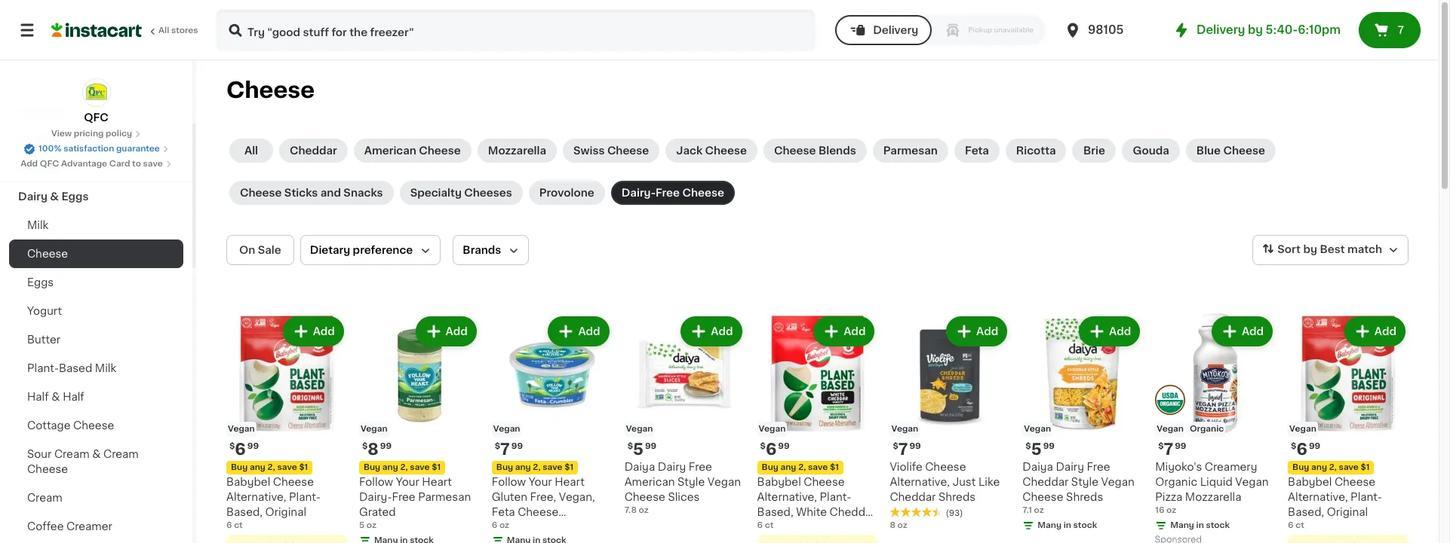 Task type: locate. For each thing, give the bounding box(es) containing it.
vegan,
[[559, 493, 595, 503]]

0 horizontal spatial babybel
[[226, 477, 270, 488]]

buy any 2, save $1 for ninth product group from the right
[[231, 464, 308, 472]]

$ 5 99 up daiya dairy free cheddar style vegan cheese shreds 7.1 oz
[[1026, 442, 1055, 458]]

daiya for american
[[624, 462, 655, 473]]

1 $ 6 99 from the left
[[229, 442, 259, 458]]

qfc
[[84, 112, 108, 123], [40, 160, 59, 168]]

1 shreds from the left
[[938, 493, 976, 503]]

4 buy from the left
[[762, 464, 778, 472]]

eggs down the advantage at the top left of page
[[61, 192, 89, 202]]

cream up coffee
[[27, 493, 62, 504]]

0 vertical spatial milk
[[27, 220, 49, 231]]

1 horizontal spatial parmesan
[[883, 146, 938, 156]]

2 horizontal spatial $ 6 99
[[1291, 442, 1320, 458]]

dairy inside daiya dairy free american style vegan cheese slices 7.8 oz
[[658, 462, 686, 473]]

delivery inside button
[[873, 25, 918, 35]]

7
[[1398, 25, 1404, 35], [500, 442, 510, 458], [898, 442, 908, 458], [1164, 442, 1173, 458]]

5 for daiya dairy free american style vegan cheese slices
[[633, 442, 644, 458]]

oz right 7.8
[[639, 507, 649, 515]]

2 99 from the left
[[380, 443, 392, 451]]

1 vertical spatial mozzarella
[[1185, 493, 1241, 503]]

2 $1 from the left
[[432, 464, 441, 472]]

your for free,
[[529, 477, 552, 488]]

cheese inside babybel cheese alternative, plant- based, white cheddar variety
[[804, 477, 845, 488]]

3 babybel from the left
[[1288, 477, 1332, 488]]

oz down violife
[[897, 522, 907, 530]]

0 horizontal spatial style
[[678, 477, 705, 488]]

2, for 1st product group from right
[[1329, 464, 1337, 472]]

0 horizontal spatial half
[[27, 392, 49, 403]]

daiya inside daiya dairy free american style vegan cheese slices 7.8 oz
[[624, 462, 655, 473]]

american cheese
[[364, 146, 461, 156]]

& down cottage cheese link
[[92, 450, 101, 460]]

3 $1 from the left
[[564, 464, 573, 472]]

all left stores
[[158, 26, 169, 35]]

your inside the follow your heart gluten free, vegan, feta cheese crumbles dairy free cheese
[[529, 477, 552, 488]]

many up sponsored badge image
[[1170, 522, 1194, 530]]

0 horizontal spatial all
[[158, 26, 169, 35]]

1 horizontal spatial $ 6 99
[[760, 442, 790, 458]]

2 style from the left
[[1071, 477, 1098, 488]]

0 horizontal spatial 8
[[368, 442, 379, 458]]

1 in from the left
[[1063, 522, 1071, 530]]

mozzarella link
[[477, 139, 557, 163]]

follow up grated
[[359, 477, 393, 488]]

3 ct from the left
[[1296, 522, 1304, 530]]

mozzarella down liquid
[[1185, 493, 1241, 503]]

★★★★★
[[890, 508, 943, 518], [890, 508, 943, 518]]

all
[[158, 26, 169, 35], [244, 146, 258, 156]]

1 horizontal spatial ct
[[765, 522, 774, 530]]

2 horizontal spatial 5
[[1031, 442, 1042, 458]]

by left 5:40-
[[1248, 24, 1263, 35]]

heart inside follow your heart dairy-free parmesan grated 5 oz
[[422, 477, 452, 488]]

dairy-free cheese link
[[611, 181, 735, 205]]

$ 5 99 up daiya dairy free american style vegan cheese slices 7.8 oz
[[627, 442, 657, 458]]

free
[[656, 188, 680, 198], [689, 462, 712, 473], [1087, 462, 1110, 473], [392, 493, 415, 503], [577, 523, 600, 533]]

qfc up view pricing policy link at the top of page
[[84, 112, 108, 123]]

$ 7 99 up violife
[[893, 442, 921, 458]]

1 horizontal spatial your
[[529, 477, 552, 488]]

2 shreds from the left
[[1066, 493, 1103, 503]]

8 add button from the left
[[1213, 318, 1271, 346]]

4 $1 from the left
[[830, 464, 839, 472]]

mozzarella inside miyoko's creamery organic liquid vegan pizza mozzarella 16 oz
[[1185, 493, 1241, 503]]

1 horizontal spatial babybel cheese alternative, plant- based, original 6 ct
[[1288, 477, 1382, 530]]

many in stock up sponsored badge image
[[1170, 522, 1230, 530]]

ricotta
[[1016, 146, 1056, 156]]

0 horizontal spatial heart
[[422, 477, 452, 488]]

2 $ 6 99 from the left
[[760, 442, 790, 458]]

6 ct
[[757, 522, 774, 530]]

oz inside daiya dairy free cheddar style vegan cheese shreds 7.1 oz
[[1034, 507, 1044, 515]]

many for 7
[[1170, 522, 1194, 530]]

2 half from the left
[[63, 392, 84, 403]]

2 horizontal spatial based,
[[1288, 508, 1324, 518]]

sponsored badge image
[[1155, 537, 1201, 544]]

99 inside $ 8 99
[[380, 443, 392, 451]]

all left the cheddar link
[[244, 146, 258, 156]]

violife
[[890, 462, 922, 473]]

4 $ from the left
[[627, 443, 633, 451]]

0 vertical spatial mozzarella
[[488, 146, 546, 156]]

1 buy from the left
[[231, 464, 248, 472]]

in down daiya dairy free cheddar style vegan cheese shreds 7.1 oz
[[1063, 522, 1071, 530]]

1 $ 7 99 from the left
[[495, 442, 523, 458]]

dairy- down swiss cheese
[[621, 188, 656, 198]]

0 horizontal spatial $ 5 99
[[627, 442, 657, 458]]

swiss cheese link
[[563, 139, 660, 163]]

just
[[952, 477, 976, 488]]

miyoko's
[[1155, 462, 1202, 473]]

Best match Sort by field
[[1253, 235, 1409, 266]]

0 horizontal spatial many
[[1038, 522, 1061, 530]]

milk down dairy & eggs
[[27, 220, 49, 231]]

plant-
[[27, 364, 59, 374], [289, 493, 321, 503], [820, 493, 851, 503], [1350, 493, 1382, 503]]

2 $ from the left
[[362, 443, 368, 451]]

0 horizontal spatial ct
[[234, 522, 243, 530]]

stock down miyoko's creamery organic liquid vegan pizza mozzarella 16 oz
[[1206, 522, 1230, 530]]

1 vertical spatial organic
[[1155, 477, 1197, 488]]

4 buy any 2, save $1 from the left
[[762, 464, 839, 472]]

recipes
[[18, 106, 62, 116]]

oz right 7.1
[[1034, 507, 1044, 515]]

1 vertical spatial &
[[52, 392, 60, 403]]

3 buy from the left
[[496, 464, 513, 472]]

eggs up yogurt
[[27, 278, 54, 288]]

3 any from the left
[[515, 464, 531, 472]]

0 horizontal spatial eggs
[[27, 278, 54, 288]]

buy any 2, save $1 for fifth product group from the left
[[762, 464, 839, 472]]

2 vertical spatial &
[[92, 450, 101, 460]]

in for 5
[[1063, 522, 1071, 530]]

1 vertical spatial by
[[1303, 245, 1317, 255]]

1 stock from the left
[[1073, 522, 1097, 530]]

babybel cheese alternative, plant- based, original 6 ct
[[226, 477, 321, 530], [1288, 477, 1382, 530]]

1 horizontal spatial style
[[1071, 477, 1098, 488]]

0 horizontal spatial follow
[[359, 477, 393, 488]]

oz inside miyoko's creamery organic liquid vegan pizza mozzarella 16 oz
[[1166, 507, 1176, 515]]

eggs link
[[9, 269, 183, 297]]

on
[[239, 245, 255, 256]]

free inside the follow your heart gluten free, vegan, feta cheese crumbles dairy free cheese
[[577, 523, 600, 533]]

cheese inside "link"
[[682, 188, 724, 198]]

cream inside cream link
[[27, 493, 62, 504]]

0 vertical spatial american
[[364, 146, 416, 156]]

2 horizontal spatial babybel
[[1288, 477, 1332, 488]]

by
[[1248, 24, 1263, 35], [1303, 245, 1317, 255]]

98105 button
[[1064, 9, 1154, 51]]

3 2, from the left
[[533, 464, 541, 472]]

cheese inside violife cheese alternative, just like cheddar shreds
[[925, 462, 966, 473]]

99
[[247, 443, 259, 451], [380, 443, 392, 451], [511, 443, 523, 451], [645, 443, 657, 451], [778, 443, 790, 451], [909, 443, 921, 451], [1043, 443, 1055, 451], [1175, 443, 1186, 451], [1309, 443, 1320, 451]]

in up sponsored badge image
[[1196, 522, 1204, 530]]

sour
[[27, 450, 52, 460]]

1 horizontal spatial many
[[1170, 522, 1194, 530]]

delivery button
[[835, 15, 932, 45]]

cheddar up cheese sticks and snacks link
[[290, 146, 337, 156]]

& down produce
[[50, 192, 59, 202]]

american up snacks
[[364, 146, 416, 156]]

0 horizontal spatial american
[[364, 146, 416, 156]]

2 babybel cheese alternative, plant- based, original 6 ct from the left
[[1288, 477, 1382, 530]]

5 2, from the left
[[1329, 464, 1337, 472]]

many in stock down daiya dairy free cheddar style vegan cheese shreds 7.1 oz
[[1038, 522, 1097, 530]]

milk right based
[[95, 364, 116, 374]]

organic up creamery
[[1190, 425, 1224, 434]]

$ 7 99 up gluten
[[495, 442, 523, 458]]

jack
[[676, 146, 703, 156]]

creamer
[[66, 522, 112, 533]]

oz down grated
[[367, 522, 376, 530]]

2 babybel from the left
[[757, 477, 801, 488]]

lists
[[42, 52, 68, 63]]

advantage
[[61, 160, 107, 168]]

5 any from the left
[[1311, 464, 1327, 472]]

2, for product group containing 8
[[400, 464, 408, 472]]

eggs
[[61, 192, 89, 202], [27, 278, 54, 288]]

7 add button from the left
[[1080, 318, 1139, 346]]

8 down violife
[[890, 522, 895, 530]]

0 horizontal spatial original
[[265, 508, 306, 518]]

dietary preference button
[[300, 235, 441, 266]]

0 vertical spatial qfc
[[84, 112, 108, 123]]

stock down daiya dairy free cheddar style vegan cheese shreds 7.1 oz
[[1073, 522, 1097, 530]]

0 horizontal spatial your
[[396, 477, 419, 488]]

0 horizontal spatial parmesan
[[418, 493, 471, 503]]

0 vertical spatial feta
[[965, 146, 989, 156]]

1 horizontal spatial eggs
[[61, 192, 89, 202]]

vegan organic
[[1157, 425, 1224, 434]]

2 daiya from the left
[[1022, 462, 1053, 473]]

dairy- up grated
[[359, 493, 392, 503]]

0 horizontal spatial based,
[[226, 508, 263, 518]]

5 product group from the left
[[757, 314, 878, 544]]

0 vertical spatial 8
[[368, 442, 379, 458]]

any for 1st product group from right
[[1311, 464, 1327, 472]]

sticks
[[284, 188, 318, 198]]

american up 7.8
[[624, 477, 675, 488]]

cheddar down violife
[[890, 493, 936, 503]]

save
[[143, 160, 163, 168], [277, 464, 297, 472], [410, 464, 430, 472], [543, 464, 562, 472], [808, 464, 828, 472], [1339, 464, 1359, 472]]

follow inside follow your heart dairy-free parmesan grated 5 oz
[[359, 477, 393, 488]]

sour cream & cream cheese link
[[9, 441, 183, 484]]

half
[[27, 392, 49, 403], [63, 392, 84, 403]]

babybel for 1st product group from right
[[1288, 477, 1332, 488]]

& for dairy
[[50, 192, 59, 202]]

0 vertical spatial &
[[50, 192, 59, 202]]

1 $ 5 99 from the left
[[627, 442, 657, 458]]

1 horizontal spatial mozzarella
[[1185, 493, 1241, 503]]

your inside follow your heart dairy-free parmesan grated 5 oz
[[396, 477, 419, 488]]

1 style from the left
[[678, 477, 705, 488]]

1 add button from the left
[[284, 318, 342, 346]]

0 vertical spatial dairy-
[[621, 188, 656, 198]]

0 horizontal spatial babybel cheese alternative, plant- based, original 6 ct
[[226, 477, 321, 530]]

6 $ from the left
[[893, 443, 898, 451]]

2 your from the left
[[529, 477, 552, 488]]

violife cheese alternative, just like cheddar shreds
[[890, 462, 1000, 503]]

0 vertical spatial all
[[158, 26, 169, 35]]

many in stock
[[1038, 522, 1097, 530], [1170, 522, 1230, 530]]

dairy- inside "link"
[[621, 188, 656, 198]]

1 horizontal spatial shreds
[[1066, 493, 1103, 503]]

2 many from the left
[[1170, 522, 1194, 530]]

8
[[368, 442, 379, 458], [890, 522, 895, 530]]

0 horizontal spatial milk
[[27, 220, 49, 231]]

& up cottage in the left bottom of the page
[[52, 392, 60, 403]]

1 original from the left
[[265, 508, 306, 518]]

$ 7 99 up the miyoko's
[[1158, 442, 1186, 458]]

ct
[[234, 522, 243, 530], [765, 522, 774, 530], [1296, 522, 1304, 530]]

1 horizontal spatial heart
[[555, 477, 585, 488]]

2, for ninth product group from the right
[[268, 464, 275, 472]]

parmesan left gluten
[[418, 493, 471, 503]]

1 any from the left
[[250, 464, 265, 472]]

1 horizontal spatial by
[[1303, 245, 1317, 255]]

stock
[[1073, 522, 1097, 530], [1206, 522, 1230, 530]]

2 $ 5 99 from the left
[[1026, 442, 1055, 458]]

0 horizontal spatial 5
[[359, 522, 365, 530]]

1 your from the left
[[396, 477, 419, 488]]

6 99 from the left
[[909, 443, 921, 451]]

$1 for fifth product group from the left
[[830, 464, 839, 472]]

1 vertical spatial eggs
[[27, 278, 54, 288]]

by inside field
[[1303, 245, 1317, 255]]

5 down grated
[[359, 522, 365, 530]]

add qfc advantage card to save link
[[20, 158, 172, 171]]

100% satisfaction guarantee button
[[23, 140, 169, 155]]

0 horizontal spatial daiya
[[624, 462, 655, 473]]

product group
[[226, 314, 347, 544], [359, 314, 480, 544], [492, 314, 612, 544], [624, 314, 745, 517], [757, 314, 878, 544], [890, 314, 1010, 533], [1022, 314, 1143, 536], [1155, 314, 1276, 544], [1288, 314, 1409, 544]]

jack cheese link
[[666, 139, 757, 163]]

delivery for delivery
[[873, 25, 918, 35]]

1 horizontal spatial stock
[[1206, 522, 1230, 530]]

based
[[59, 364, 92, 374]]

1 horizontal spatial american
[[624, 477, 675, 488]]

2 2, from the left
[[400, 464, 408, 472]]

$ 6 99
[[229, 442, 259, 458], [760, 442, 790, 458], [1291, 442, 1320, 458]]

parmesan left "feta" link
[[883, 146, 938, 156]]

$ 8 99
[[362, 442, 392, 458]]

4 any from the left
[[780, 464, 796, 472]]

2 based, from the left
[[757, 508, 793, 518]]

pricing
[[74, 130, 104, 138]]

5 $ from the left
[[760, 443, 766, 451]]

1 horizontal spatial babybel
[[757, 477, 801, 488]]

follow
[[359, 477, 393, 488], [492, 477, 526, 488]]

9 99 from the left
[[1309, 443, 1320, 451]]

add
[[20, 160, 38, 168], [313, 327, 335, 337], [446, 327, 468, 337], [578, 327, 600, 337], [711, 327, 733, 337], [844, 327, 866, 337], [976, 327, 998, 337], [1109, 327, 1131, 337], [1242, 327, 1264, 337], [1374, 327, 1396, 337]]

2 stock from the left
[[1206, 522, 1230, 530]]

$ 5 99 for daiya dairy free american style vegan cheese slices
[[627, 442, 657, 458]]

$1 for 1st product group from right
[[1361, 464, 1370, 472]]

cream
[[54, 450, 89, 460], [103, 450, 139, 460], [27, 493, 62, 504]]

0 horizontal spatial by
[[1248, 24, 1263, 35]]

1 horizontal spatial in
[[1196, 522, 1204, 530]]

thanksgiving link
[[9, 125, 183, 154]]

3 99 from the left
[[511, 443, 523, 451]]

5 99 from the left
[[778, 443, 790, 451]]

organic down the miyoko's
[[1155, 477, 1197, 488]]

(93)
[[946, 510, 963, 518]]

5 $1 from the left
[[1361, 464, 1370, 472]]

blue cheese
[[1196, 146, 1265, 156]]

style inside daiya dairy free cheddar style vegan cheese shreds 7.1 oz
[[1071, 477, 1098, 488]]

7 product group from the left
[[1022, 314, 1143, 536]]

add button
[[284, 318, 342, 346], [417, 318, 475, 346], [550, 318, 608, 346], [682, 318, 741, 346], [815, 318, 873, 346], [948, 318, 1006, 346], [1080, 318, 1139, 346], [1213, 318, 1271, 346], [1346, 318, 1404, 346]]

1 heart from the left
[[422, 477, 452, 488]]

1 $ from the left
[[229, 443, 235, 451]]

$ 6 99 for ninth product group from the right
[[229, 442, 259, 458]]

follow up gluten
[[492, 477, 526, 488]]

0 horizontal spatial many in stock
[[1038, 522, 1097, 530]]

1 vertical spatial all
[[244, 146, 258, 156]]

2 follow from the left
[[492, 477, 526, 488]]

on sale button
[[226, 235, 294, 266]]

0 vertical spatial parmesan
[[883, 146, 938, 156]]

buy for seventh product group from right
[[496, 464, 513, 472]]

1 $1 from the left
[[299, 464, 308, 472]]

1 horizontal spatial all
[[244, 146, 258, 156]]

half up cottage in the left bottom of the page
[[27, 392, 49, 403]]

5:40-
[[1266, 24, 1298, 35]]

1 horizontal spatial dairy-
[[621, 188, 656, 198]]

cheddar right white
[[830, 508, 876, 518]]

free inside "link"
[[656, 188, 680, 198]]

daiya up 7.1
[[1022, 462, 1053, 473]]

daiya up 7.8
[[624, 462, 655, 473]]

add qfc advantage card to save
[[20, 160, 163, 168]]

2 product group from the left
[[359, 314, 480, 544]]

plant-based milk
[[27, 364, 116, 374]]

creamery
[[1205, 462, 1257, 473]]

like
[[978, 477, 1000, 488]]

$ 7 99 for buy
[[495, 442, 523, 458]]

1 horizontal spatial daiya
[[1022, 462, 1053, 473]]

2 any from the left
[[382, 464, 398, 472]]

style inside daiya dairy free american style vegan cheese slices 7.8 oz
[[678, 477, 705, 488]]

0 horizontal spatial dairy-
[[359, 493, 392, 503]]

alternative,
[[890, 477, 950, 488], [226, 493, 286, 503], [757, 493, 817, 503], [1288, 493, 1348, 503]]

1 babybel cheese alternative, plant- based, original 6 ct from the left
[[226, 477, 321, 530]]

variety
[[757, 523, 794, 533]]

feta left ricotta
[[965, 146, 989, 156]]

2 buy any 2, save $1 from the left
[[364, 464, 441, 472]]

many down daiya dairy free cheddar style vegan cheese shreds 7.1 oz
[[1038, 522, 1061, 530]]

brie
[[1083, 146, 1105, 156]]

1 horizontal spatial 8
[[890, 522, 895, 530]]

daiya inside daiya dairy free cheddar style vegan cheese shreds 7.1 oz
[[1022, 462, 1053, 473]]

item badge image
[[1155, 385, 1185, 415]]

2 horizontal spatial $ 7 99
[[1158, 442, 1186, 458]]

1 vertical spatial 8
[[890, 522, 895, 530]]

feta up 6 oz
[[492, 508, 515, 518]]

any for product group containing 8
[[382, 464, 398, 472]]

1 horizontal spatial $ 7 99
[[893, 442, 921, 458]]

best match
[[1320, 245, 1382, 255]]

1 based, from the left
[[226, 508, 263, 518]]

buy for product group containing 8
[[364, 464, 380, 472]]

1 many from the left
[[1038, 522, 1061, 530]]

many in stock for 5
[[1038, 522, 1097, 530]]

1 buy any 2, save $1 from the left
[[231, 464, 308, 472]]

1 horizontal spatial 5
[[633, 442, 644, 458]]

1 vertical spatial dairy-
[[359, 493, 392, 503]]

2 horizontal spatial ct
[[1296, 522, 1304, 530]]

1 vertical spatial feta
[[492, 508, 515, 518]]

qfc down 100%
[[40, 160, 59, 168]]

2 heart from the left
[[555, 477, 585, 488]]

2 in from the left
[[1196, 522, 1204, 530]]

0 horizontal spatial shreds
[[938, 493, 976, 503]]

5 up daiya dairy free american style vegan cheese slices 7.8 oz
[[633, 442, 644, 458]]

heart inside the follow your heart gluten free, vegan, feta cheese crumbles dairy free cheese
[[555, 477, 585, 488]]

any for seventh product group from right
[[515, 464, 531, 472]]

1 horizontal spatial $ 5 99
[[1026, 442, 1055, 458]]

1 horizontal spatial milk
[[95, 364, 116, 374]]

swiss
[[573, 146, 605, 156]]

4 2, from the left
[[798, 464, 806, 472]]

organic
[[1190, 425, 1224, 434], [1155, 477, 1197, 488]]

1 horizontal spatial delivery
[[1197, 24, 1245, 35]]

buy any 2, save $1 for seventh product group from right
[[496, 464, 573, 472]]

american
[[364, 146, 416, 156], [624, 477, 675, 488]]

many
[[1038, 522, 1061, 530], [1170, 522, 1194, 530]]

half & half link
[[9, 383, 183, 412]]

many in stock for 7
[[1170, 522, 1230, 530]]

0 vertical spatial eggs
[[61, 192, 89, 202]]

2 many in stock from the left
[[1170, 522, 1230, 530]]

6:10pm
[[1298, 24, 1341, 35]]

mozzarella up 'cheeses'
[[488, 146, 546, 156]]

9 add button from the left
[[1346, 318, 1404, 346]]

1 vertical spatial parmesan
[[418, 493, 471, 503]]

shreds inside violife cheese alternative, just like cheddar shreds
[[938, 493, 976, 503]]

1 horizontal spatial feta
[[965, 146, 989, 156]]

babybel for ninth product group from the right
[[226, 477, 270, 488]]

cheddar
[[290, 146, 337, 156], [1022, 477, 1068, 488], [890, 493, 936, 503], [830, 508, 876, 518]]

0 horizontal spatial $ 7 99
[[495, 442, 523, 458]]

by right "sort"
[[1303, 245, 1317, 255]]

1 follow from the left
[[359, 477, 393, 488]]

american inside daiya dairy free american style vegan cheese slices 7.8 oz
[[624, 477, 675, 488]]

blue cheese link
[[1186, 139, 1276, 163]]

2 buy from the left
[[364, 464, 380, 472]]

1 horizontal spatial based,
[[757, 508, 793, 518]]

5 up daiya dairy free cheddar style vegan cheese shreds 7.1 oz
[[1031, 442, 1042, 458]]

in
[[1063, 522, 1071, 530], [1196, 522, 1204, 530]]

babybel inside babybel cheese alternative, plant- based, white cheddar variety
[[757, 477, 801, 488]]

1 vertical spatial qfc
[[40, 160, 59, 168]]

0 vertical spatial by
[[1248, 24, 1263, 35]]

cheddar inside babybel cheese alternative, plant- based, white cheddar variety
[[830, 508, 876, 518]]

stores
[[171, 26, 198, 35]]

1 horizontal spatial original
[[1327, 508, 1368, 518]]

4 product group from the left
[[624, 314, 745, 517]]

0 horizontal spatial in
[[1063, 522, 1071, 530]]

0 horizontal spatial $ 6 99
[[229, 442, 259, 458]]

white
[[796, 508, 827, 518]]

$
[[229, 443, 235, 451], [362, 443, 368, 451], [495, 443, 500, 451], [627, 443, 633, 451], [760, 443, 766, 451], [893, 443, 898, 451], [1026, 443, 1031, 451], [1158, 443, 1164, 451], [1291, 443, 1296, 451]]

1 2, from the left
[[268, 464, 275, 472]]

5 buy from the left
[[1292, 464, 1309, 472]]

1 horizontal spatial half
[[63, 392, 84, 403]]

any for ninth product group from the right
[[250, 464, 265, 472]]

7 99 from the left
[[1043, 443, 1055, 451]]

1 many in stock from the left
[[1038, 522, 1097, 530]]

2 original from the left
[[1327, 508, 1368, 518]]

1 horizontal spatial follow
[[492, 477, 526, 488]]

3 buy any 2, save $1 from the left
[[496, 464, 573, 472]]

all link
[[229, 139, 273, 163]]

1 horizontal spatial many in stock
[[1170, 522, 1230, 530]]

6 oz
[[492, 522, 509, 530]]

3 add button from the left
[[550, 318, 608, 346]]

2 $ 7 99 from the left
[[893, 442, 921, 458]]

1 vertical spatial american
[[624, 477, 675, 488]]

0 horizontal spatial delivery
[[873, 25, 918, 35]]

stock for 7
[[1206, 522, 1230, 530]]

dairy-
[[621, 188, 656, 198], [359, 493, 392, 503]]

follow inside the follow your heart gluten free, vegan, feta cheese crumbles dairy free cheese
[[492, 477, 526, 488]]

1 daiya from the left
[[624, 462, 655, 473]]

5 buy any 2, save $1 from the left
[[1292, 464, 1370, 472]]

half down 'plant-based milk'
[[63, 392, 84, 403]]

None search field
[[216, 9, 816, 51]]

8 up grated
[[368, 442, 379, 458]]

0 horizontal spatial feta
[[492, 508, 515, 518]]

oz right 16
[[1166, 507, 1176, 515]]

0 horizontal spatial stock
[[1073, 522, 1097, 530]]

cheddar up 7.1
[[1022, 477, 1068, 488]]



Task type: vqa. For each thing, say whether or not it's contained in the screenshot.
SKIN inside the Mario Badescu Skin Care Facial Spray With Aloe, Herbs And Rosewater
no



Task type: describe. For each thing, give the bounding box(es) containing it.
free,
[[530, 493, 556, 503]]

7 $ from the left
[[1026, 443, 1031, 451]]

dietary preference
[[310, 245, 413, 256]]

buy for ninth product group from the right
[[231, 464, 248, 472]]

qfc link
[[82, 78, 111, 125]]

$ 6 99 for 1st product group from right
[[1291, 442, 1320, 458]]

100%
[[39, 145, 61, 153]]

dairy- inside follow your heart dairy-free parmesan grated 5 oz
[[359, 493, 392, 503]]

organic inside miyoko's creamery organic liquid vegan pizza mozzarella 16 oz
[[1155, 477, 1197, 488]]

slices
[[668, 493, 700, 503]]

$ 6 99 for fifth product group from the left
[[760, 442, 790, 458]]

instacart logo image
[[51, 21, 142, 39]]

parmesan link
[[873, 139, 948, 163]]

vegan inside miyoko's creamery organic liquid vegan pizza mozzarella 16 oz
[[1235, 477, 1269, 488]]

dairy inside daiya dairy free cheddar style vegan cheese shreds 7.1 oz
[[1056, 462, 1084, 473]]

6 add button from the left
[[948, 318, 1006, 346]]

many for 5
[[1038, 522, 1061, 530]]

& for half
[[52, 392, 60, 403]]

gouda
[[1133, 146, 1169, 156]]

$1 for ninth product group from the right
[[299, 464, 308, 472]]

to
[[132, 160, 141, 168]]

produce link
[[9, 154, 183, 183]]

provolone
[[539, 188, 594, 198]]

all stores
[[158, 26, 198, 35]]

8 oz
[[890, 522, 907, 530]]

7 for buy any 2, save $1
[[500, 442, 510, 458]]

on sale
[[239, 245, 281, 256]]

cheese sticks and snacks link
[[229, 181, 394, 205]]

buy any 2, save $1 for 1st product group from right
[[1292, 464, 1370, 472]]

1 horizontal spatial qfc
[[84, 112, 108, 123]]

$1 for product group containing 8
[[432, 464, 441, 472]]

1 99 from the left
[[247, 443, 259, 451]]

vegan inside daiya dairy free american style vegan cheese slices 7.8 oz
[[707, 477, 741, 488]]

Search field
[[217, 11, 814, 50]]

cottage cheese
[[27, 421, 114, 432]]

crumbles
[[492, 523, 543, 533]]

dairy-free cheese
[[621, 188, 724, 198]]

cheese link
[[9, 240, 183, 269]]

gouda link
[[1122, 139, 1180, 163]]

5 for daiya dairy free cheddar style vegan cheese shreds
[[1031, 442, 1042, 458]]

cottage cheese link
[[9, 412, 183, 441]]

oz inside daiya dairy free american style vegan cheese slices 7.8 oz
[[639, 507, 649, 515]]

free inside daiya dairy free american style vegan cheese slices 7.8 oz
[[689, 462, 712, 473]]

brie link
[[1072, 139, 1116, 163]]

pizza
[[1155, 493, 1182, 503]]

dietary
[[310, 245, 350, 256]]

0 horizontal spatial qfc
[[40, 160, 59, 168]]

daiya for cheddar
[[1022, 462, 1053, 473]]

cheese blends
[[774, 146, 856, 156]]

$ inside $ 8 99
[[362, 443, 368, 451]]

cottage
[[27, 421, 71, 432]]

5 inside follow your heart dairy-free parmesan grated 5 oz
[[359, 522, 365, 530]]

match
[[1347, 245, 1382, 255]]

1 ct from the left
[[234, 522, 243, 530]]

cheese inside daiya dairy free cheddar style vegan cheese shreds 7.1 oz
[[1022, 493, 1063, 503]]

1 half from the left
[[27, 392, 49, 403]]

coffee creamer
[[27, 522, 112, 533]]

& inside sour cream & cream cheese
[[92, 450, 101, 460]]

follow your heart gluten free, vegan, feta cheese crumbles dairy free cheese
[[492, 477, 600, 544]]

dairy inside the follow your heart gluten free, vegan, feta cheese crumbles dairy free cheese
[[546, 523, 574, 533]]

7.1
[[1022, 507, 1032, 515]]

free inside daiya dairy free cheddar style vegan cheese shreds 7.1 oz
[[1087, 462, 1110, 473]]

2 add button from the left
[[417, 318, 475, 346]]

cheese sticks and snacks
[[240, 188, 383, 198]]

grated
[[359, 508, 396, 518]]

8 $ from the left
[[1158, 443, 1164, 451]]

produce
[[18, 163, 64, 174]]

card
[[109, 160, 130, 168]]

best
[[1320, 245, 1345, 255]]

buy for 1st product group from right
[[1292, 464, 1309, 472]]

style for american
[[678, 477, 705, 488]]

preference
[[353, 245, 413, 256]]

daiya dairy free cheddar style vegan cheese shreds 7.1 oz
[[1022, 462, 1134, 515]]

specialty cheeses link
[[400, 181, 523, 205]]

ricotta link
[[1005, 139, 1066, 163]]

parmesan inside follow your heart dairy-free parmesan grated 5 oz
[[418, 493, 471, 503]]

3 product group from the left
[[492, 314, 612, 544]]

jack cheese
[[676, 146, 747, 156]]

satisfaction
[[63, 145, 114, 153]]

american cheese link
[[354, 139, 471, 163]]

blue
[[1196, 146, 1221, 156]]

7 for miyoko's creamery organic liquid vegan pizza mozzarella
[[1164, 442, 1173, 458]]

2, for seventh product group from right
[[533, 464, 541, 472]]

coffee creamer link
[[9, 513, 183, 542]]

policy
[[106, 130, 132, 138]]

view pricing policy
[[51, 130, 132, 138]]

16
[[1155, 507, 1164, 515]]

0 vertical spatial organic
[[1190, 425, 1224, 434]]

qfc logo image
[[82, 78, 111, 107]]

dairy & eggs
[[18, 192, 89, 202]]

7 inside button
[[1398, 25, 1404, 35]]

follow for follow your heart dairy-free parmesan grated 5 oz
[[359, 477, 393, 488]]

snacks
[[344, 188, 383, 198]]

2 ct from the left
[[765, 522, 774, 530]]

vegan inside daiya dairy free cheddar style vegan cheese shreds 7.1 oz
[[1101, 477, 1134, 488]]

cream link
[[9, 484, 183, 513]]

follow for follow your heart gluten free, vegan, feta cheese crumbles dairy free cheese
[[492, 477, 526, 488]]

3 based, from the left
[[1288, 508, 1324, 518]]

by for delivery
[[1248, 24, 1263, 35]]

oz down gluten
[[499, 522, 509, 530]]

alternative, inside violife cheese alternative, just like cheddar shreds
[[890, 477, 950, 488]]

yogurt link
[[9, 297, 183, 326]]

3 $ from the left
[[495, 443, 500, 451]]

by for sort
[[1303, 245, 1317, 255]]

based, inside babybel cheese alternative, plant- based, white cheddar variety
[[757, 508, 793, 518]]

cheese inside sour cream & cream cheese
[[27, 465, 68, 475]]

free inside follow your heart dairy-free parmesan grated 5 oz
[[392, 493, 415, 503]]

9 product group from the left
[[1288, 314, 1409, 544]]

thanksgiving
[[18, 134, 90, 145]]

5 add button from the left
[[815, 318, 873, 346]]

product group containing 8
[[359, 314, 480, 544]]

half & half
[[27, 392, 84, 403]]

oz inside follow your heart dairy-free parmesan grated 5 oz
[[367, 522, 376, 530]]

$1 for seventh product group from right
[[564, 464, 573, 472]]

alternative, inside babybel cheese alternative, plant- based, white cheddar variety
[[757, 493, 817, 503]]

buy any 2, save $1 for product group containing 8
[[364, 464, 441, 472]]

cheddar link
[[279, 139, 348, 163]]

buy for fifth product group from the left
[[762, 464, 778, 472]]

cheese inside daiya dairy free american style vegan cheese slices 7.8 oz
[[624, 493, 665, 503]]

stock for 5
[[1073, 522, 1097, 530]]

butter
[[27, 335, 60, 346]]

heart for parmesan
[[422, 477, 452, 488]]

cheeses
[[464, 188, 512, 198]]

babybel cheese alternative, plant- based, white cheddar variety
[[757, 477, 876, 533]]

sour cream & cream cheese
[[27, 450, 139, 475]]

view
[[51, 130, 72, 138]]

follow your heart dairy-free parmesan grated 5 oz
[[359, 477, 471, 530]]

service type group
[[835, 15, 1046, 45]]

brands button
[[453, 235, 529, 266]]

blends
[[818, 146, 856, 156]]

7 for violife cheese alternative, just like cheddar shreds
[[898, 442, 908, 458]]

recipes link
[[9, 97, 183, 125]]

cheddar inside daiya dairy free cheddar style vegan cheese shreds 7.1 oz
[[1022, 477, 1068, 488]]

lists link
[[9, 42, 183, 72]]

shreds inside daiya dairy free cheddar style vegan cheese shreds 7.1 oz
[[1066, 493, 1103, 503]]

in for 7
[[1196, 522, 1204, 530]]

style for cheddar
[[1071, 477, 1098, 488]]

any for fifth product group from the left
[[780, 464, 796, 472]]

original for ninth product group from the right
[[265, 508, 306, 518]]

milk link
[[9, 211, 183, 240]]

8 product group from the left
[[1155, 314, 1276, 544]]

swiss cheese
[[573, 146, 649, 156]]

$ 5 99 for daiya dairy free cheddar style vegan cheese shreds
[[1026, 442, 1055, 458]]

babybel cheese alternative, plant- based, original 6 ct for ninth product group from the right
[[226, 477, 321, 530]]

0 horizontal spatial mozzarella
[[488, 146, 546, 156]]

all for all
[[244, 146, 258, 156]]

1 product group from the left
[[226, 314, 347, 544]]

$ 7 99 for violife
[[893, 442, 921, 458]]

view pricing policy link
[[51, 128, 141, 140]]

all for all stores
[[158, 26, 169, 35]]

9 $ from the left
[[1291, 443, 1296, 451]]

cream down cottage cheese link
[[103, 450, 139, 460]]

6 product group from the left
[[890, 314, 1010, 533]]

feta link
[[954, 139, 999, 163]]

4 99 from the left
[[645, 443, 657, 451]]

butter link
[[9, 326, 183, 355]]

98105
[[1088, 24, 1124, 35]]

cheddar inside violife cheese alternative, just like cheddar shreds
[[890, 493, 936, 503]]

cream down cottage cheese
[[54, 450, 89, 460]]

delivery by 5:40-6:10pm
[[1197, 24, 1341, 35]]

8 99 from the left
[[1175, 443, 1186, 451]]

miyoko's creamery organic liquid vegan pizza mozzarella 16 oz
[[1155, 462, 1269, 515]]

feta inside the follow your heart gluten free, vegan, feta cheese crumbles dairy free cheese
[[492, 508, 515, 518]]

babybel cheese alternative, plant- based, original 6 ct for 1st product group from right
[[1288, 477, 1382, 530]]

plant- inside babybel cheese alternative, plant- based, white cheddar variety
[[820, 493, 851, 503]]

heart for vegan,
[[555, 477, 585, 488]]

your for free
[[396, 477, 419, 488]]

1 vertical spatial milk
[[95, 364, 116, 374]]

delivery for delivery by 5:40-6:10pm
[[1197, 24, 1245, 35]]

2, for fifth product group from the left
[[798, 464, 806, 472]]

original for 1st product group from right
[[1327, 508, 1368, 518]]

parmesan inside parmesan link
[[883, 146, 938, 156]]

guarantee
[[116, 145, 160, 153]]

4 add button from the left
[[682, 318, 741, 346]]

3 $ 7 99 from the left
[[1158, 442, 1186, 458]]

cheese blends link
[[764, 139, 867, 163]]



